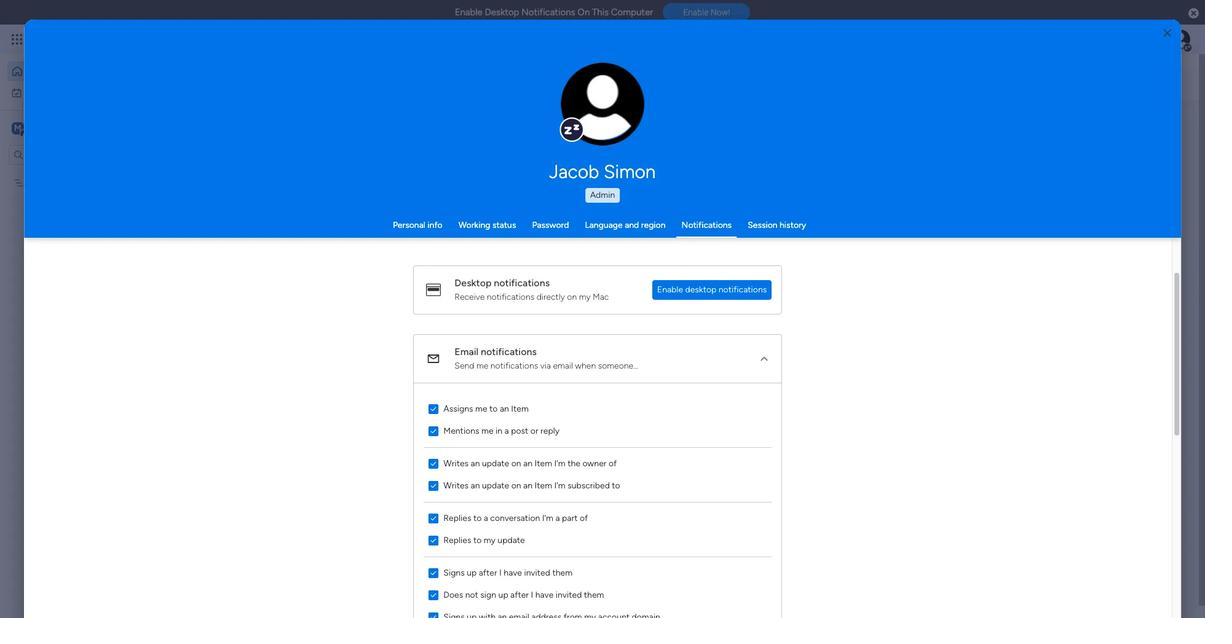 Task type: vqa. For each thing, say whether or not it's contained in the screenshot.
Choose
no



Task type: describe. For each thing, give the bounding box(es) containing it.
to up replies to my update
[[474, 513, 482, 524]]

update for writes an update on an item i'm subscribed to
[[482, 481, 510, 491]]

now!
[[711, 8, 730, 17]]

home button
[[7, 62, 132, 81]]

replies to a conversation i'm a part of
[[444, 513, 588, 524]]

signs up after i have invited them
[[444, 568, 573, 578]]

enable desktop notifications
[[658, 284, 767, 295]]

teammates
[[369, 421, 419, 432]]

update for writes an update on an item i'm the owner of
[[482, 459, 510, 469]]

main
[[28, 122, 50, 134]]

replies for replies to a conversation i'm a part of
[[444, 513, 472, 524]]

simon
[[604, 161, 656, 183]]

session history
[[748, 220, 806, 231]]

me for mentions
[[482, 426, 494, 436]]

password
[[532, 220, 569, 231]]

on for subscribed
[[512, 481, 521, 491]]

0 horizontal spatial them
[[553, 568, 573, 578]]

email
[[455, 346, 479, 358]]

directly
[[537, 292, 565, 302]]

an up collaborating
[[500, 404, 509, 414]]

desktop
[[686, 284, 717, 295]]

mentions me in a post or reply
[[444, 426, 560, 436]]

region
[[641, 220, 666, 231]]

subscribed
[[568, 481, 610, 491]]

1 vertical spatial of
[[580, 513, 588, 524]]

personal info link
[[393, 220, 443, 231]]

enable now!
[[683, 8, 730, 17]]

0 vertical spatial after
[[479, 568, 497, 578]]

admin
[[590, 190, 615, 201]]

working status
[[459, 220, 516, 231]]

email notifications send me notifications via email when someone...
[[455, 346, 639, 371]]

sign
[[481, 590, 497, 601]]

in
[[496, 426, 503, 436]]

1 vertical spatial notifications
[[682, 220, 732, 231]]

change
[[577, 111, 605, 120]]

1 image
[[1026, 25, 1037, 39]]

start
[[440, 421, 461, 432]]

does not sign up after i have invited them
[[444, 590, 604, 601]]

mac
[[593, 292, 609, 302]]

my board
[[29, 177, 65, 188]]

to up collaborating
[[490, 404, 498, 414]]

working status link
[[459, 220, 516, 231]]

does
[[444, 590, 463, 601]]

jacob simon button
[[434, 161, 772, 183]]

0 vertical spatial have
[[504, 568, 522, 578]]

dapulse close image
[[1189, 7, 1199, 20]]

the
[[568, 459, 581, 469]]

writes for writes an update on an item i'm subscribed to
[[444, 481, 469, 491]]

item for the
[[535, 459, 552, 469]]

personal
[[393, 220, 426, 231]]

password link
[[532, 220, 569, 231]]

1 vertical spatial and
[[422, 421, 438, 432]]

picture
[[591, 121, 616, 131]]

my board list box
[[0, 170, 157, 359]]

mentions
[[444, 426, 480, 436]]

0 vertical spatial i
[[500, 568, 502, 578]]

notifications right email at the left
[[481, 346, 537, 358]]

receive
[[455, 292, 485, 302]]

desktop notifications receive notifications directly on my mac
[[455, 277, 609, 302]]

workspace
[[52, 122, 101, 134]]

assigns
[[444, 404, 473, 414]]

assigns me to an item
[[444, 404, 529, 414]]

my for my board
[[29, 177, 41, 188]]

not
[[465, 590, 479, 601]]

reply
[[541, 426, 560, 436]]

work
[[41, 87, 60, 97]]

jacob simon image
[[1171, 30, 1191, 49]]

2 vertical spatial update
[[498, 535, 525, 546]]

jacob simon
[[550, 161, 656, 183]]

notifications up the directly
[[494, 277, 550, 289]]

my work button
[[7, 83, 132, 102]]

part
[[562, 513, 578, 524]]

main workspace
[[28, 122, 101, 134]]

language
[[585, 220, 623, 231]]

1 horizontal spatial of
[[609, 459, 617, 469]]

home
[[28, 66, 52, 76]]

1 horizontal spatial a
[[505, 426, 509, 436]]

my for my work
[[27, 87, 39, 97]]

1 horizontal spatial have
[[536, 590, 554, 601]]

replies for replies to my update
[[444, 535, 472, 546]]

invite your teammates and start collaborating
[[320, 421, 522, 432]]

notifications inside button
[[719, 284, 767, 295]]

0 vertical spatial desktop
[[485, 7, 519, 18]]

2 vertical spatial i'm
[[542, 513, 554, 524]]

post
[[511, 426, 529, 436]]



Task type: locate. For each thing, give the bounding box(es) containing it.
0 vertical spatial me
[[477, 361, 489, 371]]

collaborating
[[463, 421, 522, 432]]

1 vertical spatial i'm
[[555, 481, 566, 491]]

desktop inside desktop notifications receive notifications directly on my mac
[[455, 277, 492, 289]]

to
[[490, 404, 498, 414], [612, 481, 621, 491], [474, 513, 482, 524], [474, 535, 482, 546]]

region
[[414, 383, 782, 619]]

notifications
[[522, 7, 575, 18], [682, 220, 732, 231]]

desktop
[[485, 7, 519, 18], [455, 277, 492, 289]]

owner
[[583, 459, 607, 469]]

up right sign
[[499, 590, 509, 601]]

1 vertical spatial desktop
[[455, 277, 492, 289]]

2 replies from the top
[[444, 535, 472, 546]]

0 horizontal spatial after
[[479, 568, 497, 578]]

of right 'part'
[[580, 513, 588, 524]]

item up the writes an update on an item i'm subscribed to
[[535, 459, 552, 469]]

update down the conversation
[[498, 535, 525, 546]]

0 horizontal spatial invited
[[524, 568, 551, 578]]

me for assigns
[[476, 404, 488, 414]]

notifications left on
[[522, 7, 575, 18]]

this
[[592, 7, 609, 18]]

signs
[[444, 568, 465, 578]]

Search in workspace field
[[26, 148, 103, 162]]

m
[[14, 123, 21, 133]]

1 vertical spatial invited
[[556, 590, 582, 601]]

up
[[467, 568, 477, 578], [499, 590, 509, 601]]

2 writes from the top
[[444, 481, 469, 491]]

after
[[479, 568, 497, 578], [511, 590, 529, 601]]

a right the in
[[505, 426, 509, 436]]

language and region
[[585, 220, 666, 231]]

my work
[[27, 87, 60, 97]]

1 vertical spatial after
[[511, 590, 529, 601]]

session history link
[[748, 220, 806, 231]]

have
[[504, 568, 522, 578], [536, 590, 554, 601]]

enable for enable desktop notifications
[[658, 284, 683, 295]]

to right subscribed
[[612, 481, 621, 491]]

i'm for the
[[555, 459, 566, 469]]

when
[[575, 361, 596, 371]]

0 vertical spatial update
[[482, 459, 510, 469]]

enable
[[455, 7, 483, 18], [683, 8, 709, 17], [658, 284, 683, 295]]

enable now! button
[[663, 3, 751, 22]]

1 horizontal spatial and
[[625, 220, 639, 231]]

working
[[459, 220, 490, 231]]

conversation
[[491, 513, 540, 524]]

2 vertical spatial me
[[482, 426, 494, 436]]

0 vertical spatial i'm
[[555, 459, 566, 469]]

replies to my update
[[444, 535, 525, 546]]

item for subscribed
[[535, 481, 552, 491]]

notifications left via
[[491, 361, 538, 371]]

1 vertical spatial up
[[499, 590, 509, 601]]

i
[[500, 568, 502, 578], [531, 590, 534, 601]]

0 horizontal spatial have
[[504, 568, 522, 578]]

of right owner
[[609, 459, 617, 469]]

1 horizontal spatial invited
[[556, 590, 582, 601]]

0 vertical spatial on
[[567, 292, 577, 302]]

0 vertical spatial writes
[[444, 459, 469, 469]]

item down writes an update on an item i'm the owner of
[[535, 481, 552, 491]]

0 vertical spatial my
[[579, 292, 591, 302]]

have down signs up after i have invited them
[[536, 590, 554, 601]]

your
[[347, 421, 367, 432]]

my inside list box
[[29, 177, 41, 188]]

writes an update on an item i'm the owner of
[[444, 459, 617, 469]]

i'm left subscribed
[[555, 481, 566, 491]]

or
[[531, 426, 539, 436]]

enable for enable desktop notifications on this computer
[[455, 7, 483, 18]]

and left region at the right
[[625, 220, 639, 231]]

after up sign
[[479, 568, 497, 578]]

1 vertical spatial have
[[536, 590, 554, 601]]

update down the in
[[482, 459, 510, 469]]

after down signs up after i have invited them
[[511, 590, 529, 601]]

item
[[511, 404, 529, 414], [535, 459, 552, 469], [535, 481, 552, 491]]

someone...
[[598, 361, 639, 371]]

notifications
[[494, 277, 550, 289], [719, 284, 767, 295], [487, 292, 535, 302], [481, 346, 537, 358], [491, 361, 538, 371]]

1 horizontal spatial up
[[499, 590, 509, 601]]

1 horizontal spatial notifications
[[682, 220, 732, 231]]

a
[[505, 426, 509, 436], [484, 513, 488, 524], [556, 513, 560, 524]]

1 vertical spatial on
[[512, 459, 521, 469]]

region containing assigns me to an item
[[414, 383, 782, 619]]

up right signs
[[467, 568, 477, 578]]

my
[[579, 292, 591, 302], [484, 535, 496, 546]]

1 vertical spatial me
[[476, 404, 488, 414]]

info
[[428, 220, 443, 231]]

i'm left the
[[555, 459, 566, 469]]

enable inside enable now! button
[[683, 8, 709, 17]]

notifications right region at the right
[[682, 220, 732, 231]]

my left work
[[27, 87, 39, 97]]

jacob
[[550, 161, 599, 183]]

on
[[578, 7, 590, 18]]

a up replies to my update
[[484, 513, 488, 524]]

on for the
[[512, 459, 521, 469]]

0 horizontal spatial i
[[500, 568, 502, 578]]

1 replies from the top
[[444, 513, 472, 524]]

2 horizontal spatial a
[[556, 513, 560, 524]]

on right the directly
[[567, 292, 577, 302]]

personal info
[[393, 220, 443, 231]]

me right "send"
[[477, 361, 489, 371]]

update
[[482, 459, 510, 469], [482, 481, 510, 491], [498, 535, 525, 546]]

writes an update on an item i'm subscribed to
[[444, 481, 621, 491]]

my
[[27, 87, 39, 97], [29, 177, 41, 188]]

i up does not sign up after i have invited them
[[500, 568, 502, 578]]

i down signs up after i have invited them
[[531, 590, 534, 601]]

them
[[553, 568, 573, 578], [584, 590, 604, 601]]

2 vertical spatial on
[[512, 481, 521, 491]]

my left mac
[[579, 292, 591, 302]]

1 horizontal spatial after
[[511, 590, 529, 601]]

history
[[780, 220, 806, 231]]

my inside button
[[27, 87, 39, 97]]

0 vertical spatial invited
[[524, 568, 551, 578]]

1 vertical spatial i
[[531, 590, 534, 601]]

select product image
[[11, 33, 23, 46]]

0 horizontal spatial my
[[484, 535, 496, 546]]

me up collaborating
[[476, 404, 488, 414]]

0 horizontal spatial notifications
[[522, 7, 575, 18]]

enable for enable now!
[[683, 8, 709, 17]]

1 writes from the top
[[444, 459, 469, 469]]

0 horizontal spatial and
[[422, 421, 438, 432]]

notifications left the directly
[[487, 292, 535, 302]]

i'm for subscribed
[[555, 481, 566, 491]]

1 vertical spatial update
[[482, 481, 510, 491]]

option
[[0, 172, 157, 174]]

1 horizontal spatial i
[[531, 590, 534, 601]]

replies up replies to my update
[[444, 513, 472, 524]]

language and region link
[[585, 220, 666, 231]]

0 vertical spatial up
[[467, 568, 477, 578]]

workspace image
[[12, 121, 24, 135]]

an down mentions
[[471, 459, 480, 469]]

an down writes an update on an item i'm the owner of
[[524, 481, 533, 491]]

replies up signs
[[444, 535, 472, 546]]

0 vertical spatial my
[[27, 87, 39, 97]]

1 vertical spatial my
[[29, 177, 41, 188]]

my inside desktop notifications receive notifications directly on my mac
[[579, 292, 591, 302]]

on
[[567, 292, 577, 302], [512, 459, 521, 469], [512, 481, 521, 491]]

1 horizontal spatial my
[[579, 292, 591, 302]]

0 vertical spatial replies
[[444, 513, 472, 524]]

on down writes an update on an item i'm the owner of
[[512, 481, 521, 491]]

close image
[[1164, 29, 1172, 38]]

computer
[[611, 7, 653, 18]]

enable desktop notifications on this computer
[[455, 7, 653, 18]]

my left board
[[29, 177, 41, 188]]

on up the writes an update on an item i'm subscribed to
[[512, 459, 521, 469]]

0 vertical spatial them
[[553, 568, 573, 578]]

session
[[748, 220, 778, 231]]

1 vertical spatial item
[[535, 459, 552, 469]]

me left the in
[[482, 426, 494, 436]]

0 horizontal spatial of
[[580, 513, 588, 524]]

email
[[553, 361, 573, 371]]

0 vertical spatial notifications
[[522, 7, 575, 18]]

send
[[455, 361, 475, 371]]

workspace selection element
[[12, 121, 103, 137]]

an
[[500, 404, 509, 414], [471, 459, 480, 469], [524, 459, 533, 469], [471, 481, 480, 491], [524, 481, 533, 491]]

2 vertical spatial item
[[535, 481, 552, 491]]

0 horizontal spatial a
[[484, 513, 488, 524]]

status
[[493, 220, 516, 231]]

board
[[43, 177, 65, 188]]

enable desktop notifications button
[[653, 280, 772, 300]]

of
[[609, 459, 617, 469], [580, 513, 588, 524]]

notifications right desktop
[[719, 284, 767, 295]]

notifications link
[[682, 220, 732, 231]]

i'm left 'part'
[[542, 513, 554, 524]]

profile
[[607, 111, 629, 120]]

me inside email notifications send me notifications via email when someone...
[[477, 361, 489, 371]]

change profile picture
[[577, 111, 629, 131]]

my down the conversation
[[484, 535, 496, 546]]

replies
[[444, 513, 472, 524], [444, 535, 472, 546]]

on inside desktop notifications receive notifications directly on my mac
[[567, 292, 577, 302]]

update up the conversation
[[482, 481, 510, 491]]

1 horizontal spatial them
[[584, 590, 604, 601]]

an up replies to a conversation i'm a part of
[[471, 481, 480, 491]]

1 vertical spatial my
[[484, 535, 496, 546]]

and
[[625, 220, 639, 231], [422, 421, 438, 432]]

my inside region
[[484, 535, 496, 546]]

0 vertical spatial of
[[609, 459, 617, 469]]

i'm
[[555, 459, 566, 469], [555, 481, 566, 491], [542, 513, 554, 524]]

via
[[541, 361, 551, 371]]

0 vertical spatial and
[[625, 220, 639, 231]]

writes for writes an update on an item i'm the owner of
[[444, 459, 469, 469]]

1 vertical spatial writes
[[444, 481, 469, 491]]

and left start
[[422, 421, 438, 432]]

invited
[[524, 568, 551, 578], [556, 590, 582, 601]]

have up does not sign up after i have invited them
[[504, 568, 522, 578]]

invite
[[320, 421, 345, 432]]

me
[[477, 361, 489, 371], [476, 404, 488, 414], [482, 426, 494, 436]]

to down replies to a conversation i'm a part of
[[474, 535, 482, 546]]

0 vertical spatial item
[[511, 404, 529, 414]]

item up post at the left of the page
[[511, 404, 529, 414]]

writes
[[444, 459, 469, 469], [444, 481, 469, 491]]

an up the writes an update on an item i'm subscribed to
[[524, 459, 533, 469]]

0 horizontal spatial up
[[467, 568, 477, 578]]

1 vertical spatial replies
[[444, 535, 472, 546]]

a left 'part'
[[556, 513, 560, 524]]

1 vertical spatial them
[[584, 590, 604, 601]]

enable inside enable desktop notifications button
[[658, 284, 683, 295]]

change profile picture button
[[561, 63, 645, 146]]



